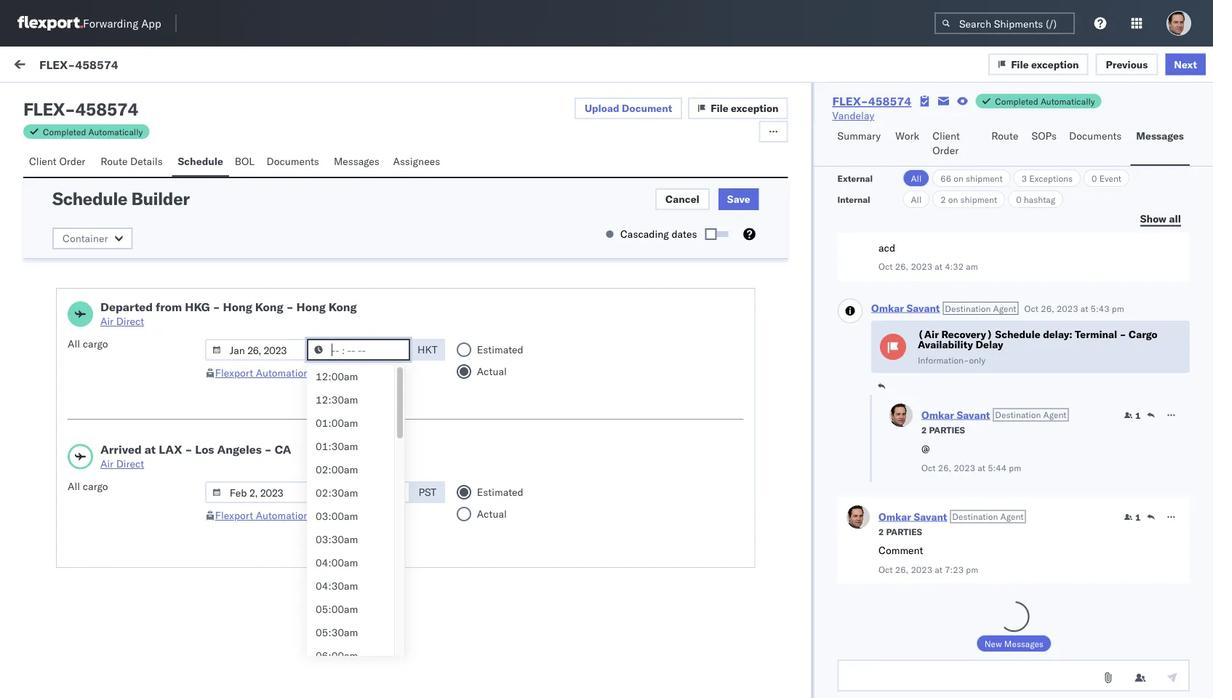 Task type: describe. For each thing, give the bounding box(es) containing it.
updated for hong
[[312, 367, 350, 379]]

1 for comment
[[1135, 512, 1141, 523]]

whatever
[[44, 313, 87, 326]]

my
[[15, 56, 38, 76]]

availability
[[918, 338, 973, 351]]

0 vertical spatial file
[[1011, 58, 1029, 70]]

omkar up the floats
[[71, 288, 101, 301]]

1 horizontal spatial client order
[[933, 129, 960, 157]]

that
[[140, 554, 159, 566]]

direct inside 'arrived at lax - los angeles - ca air direct'
[[116, 458, 144, 470]]

01:30am
[[316, 440, 358, 453]]

all cargo for departed
[[68, 338, 108, 350]]

k,
[[252, 554, 262, 566]]

all
[[1169, 212, 1181, 225]]

we
[[296, 488, 309, 501]]

hashtag
[[1024, 194, 1055, 205]]

savant up test.
[[104, 157, 135, 170]]

am inside 2 parties acd oct 26, 2023 at 4:32 am
[[966, 261, 978, 272]]

2 horizontal spatial pm
[[1112, 303, 1124, 314]]

2 5:45 from the top
[[479, 555, 501, 567]]

2023, for terminal - cargo
[[448, 649, 476, 662]]

destination for @
[[995, 409, 1041, 420]]

05:30am
[[316, 626, 358, 639]]

0 horizontal spatial client
[[29, 155, 57, 168]]

flex- 458574 for latent messaging test.
[[937, 169, 1005, 182]]

2271801
[[967, 373, 1012, 386]]

route details
[[101, 155, 163, 168]]

3 resize handle column header from the left
[[913, 121, 930, 698]]

0 hashtag
[[1016, 194, 1055, 205]]

savant up (air
[[906, 301, 940, 314]]

2 on shipment
[[941, 194, 997, 205]]

filing
[[66, 248, 89, 261]]

1 vertical spatial exception
[[731, 102, 779, 115]]

0 vertical spatial destination
[[945, 303, 991, 314]]

hkg
[[185, 300, 210, 314]]

all button for 2
[[903, 191, 930, 208]]

actual for arrived at lax - los angeles - ca
[[477, 508, 507, 520]]

upload document
[[585, 102, 672, 115]]

lucrative
[[44, 503, 83, 515]]

1 vertical spatial automatically
[[88, 126, 143, 137]]

vandelay
[[833, 109, 875, 122]]

1 vertical spatial terminal
[[257, 648, 300, 661]]

on down 66
[[948, 194, 958, 205]]

1 horizontal spatial file exception
[[1011, 58, 1079, 70]]

1 resize handle column header from the left
[[386, 121, 404, 698]]

0 horizontal spatial client order
[[29, 155, 85, 168]]

summary
[[838, 129, 881, 142]]

unloading
[[154, 568, 199, 581]]

final
[[272, 583, 293, 595]]

air inside 'arrived at lax - los angeles - ca air direct'
[[100, 458, 114, 470]]

03:00am
[[316, 510, 358, 523]]

7:23
[[945, 564, 964, 575]]

details
[[130, 155, 163, 168]]

savant down flex- 2271801
[[956, 408, 990, 421]]

flexport automation updated on feb 2 button for hong
[[215, 367, 393, 379]]

omkar up latent messaging test.
[[71, 157, 101, 170]]

updated for ca
[[312, 509, 350, 522]]

forwarding app link
[[17, 16, 161, 31]]

omkar down acd
[[871, 301, 904, 314]]

6:30
[[479, 300, 501, 313]]

occurs
[[93, 568, 124, 581]]

&
[[242, 554, 249, 566]]

1 horizontal spatial work
[[896, 129, 920, 142]]

flex- for hold type
[[937, 373, 967, 386]]

02:30am
[[316, 487, 358, 499]]

0 horizontal spatial your
[[119, 313, 139, 326]]

1 this from the top
[[44, 488, 63, 501]]

from
[[156, 300, 182, 314]]

been
[[314, 554, 336, 566]]

2023 inside @ oct 26, 2023 at 5:44 pm
[[954, 462, 975, 473]]

2 horizontal spatial your
[[253, 248, 273, 261]]

parties for comment
[[886, 526, 922, 537]]

pm for you
[[504, 555, 519, 567]]

edt for hold type
[[522, 373, 540, 386]]

this is a great deal
[[44, 488, 130, 501]]

my work
[[15, 56, 79, 76]]

2 flex- 458574 from the top
[[937, 460, 1005, 473]]

1 horizontal spatial messages button
[[1131, 123, 1190, 166]]

messages for left messages button
[[334, 155, 380, 168]]

cascading
[[620, 228, 669, 240]]

1 horizontal spatial client
[[933, 129, 960, 142]]

terminal inside (air recovery) schedule delay: terminal - cargo availability delay information-only
[[1075, 328, 1117, 341]]

0 vertical spatial 2 parties button
[[878, 222, 922, 235]]

report
[[171, 248, 199, 261]]

0 vertical spatial documents
[[1069, 129, 1122, 142]]

flex- 458574 for you
[[937, 555, 1005, 567]]

previous
[[1106, 58, 1148, 70]]

upload document button
[[575, 97, 682, 119]]

0 event
[[1092, 173, 1122, 184]]

flex- 2271801
[[937, 373, 1012, 386]]

shipment,
[[184, 554, 230, 566]]

angeles
[[217, 442, 262, 457]]

0 vertical spatial omkar savant button
[[871, 301, 940, 314]]

pm for terminal - cargo
[[504, 649, 519, 662]]

2 kong from the left
[[329, 300, 357, 314]]

1 horizontal spatial automatically
[[1041, 96, 1095, 107]]

import work
[[108, 60, 165, 72]]

mmm d, yyyy text field for angeles
[[205, 482, 308, 503]]

1 horizontal spatial client order button
[[927, 123, 986, 166]]

1 hong from the left
[[223, 300, 252, 314]]

0 horizontal spatial flex-458574
[[39, 57, 118, 71]]

0 vertical spatial agent
[[993, 303, 1016, 314]]

1 horizontal spatial order
[[933, 144, 959, 157]]

external for external
[[838, 173, 873, 184]]

internal (0)
[[98, 92, 155, 105]]

schedule for schedule
[[178, 155, 223, 168]]

internal for internal (0)
[[98, 92, 133, 105]]

1 kong from the left
[[255, 300, 283, 314]]

cargo for departed
[[83, 338, 108, 350]]

parties for @
[[929, 424, 965, 435]]

departed from hkg - hong kong - hong kong air direct
[[100, 300, 357, 328]]

to
[[202, 248, 211, 261]]

omkar up comment
[[878, 510, 911, 523]]

ca
[[275, 442, 291, 457]]

i am filing a commendation report to improve your morale!
[[44, 248, 310, 261]]

2 right 12:00am at the bottom left of the page
[[387, 367, 393, 379]]

longer
[[258, 568, 286, 581]]

26, inside 2 parties acd oct 26, 2023 at 4:32 am
[[895, 261, 908, 272]]

omkar savant button for @
[[921, 408, 990, 421]]

0 horizontal spatial documents
[[267, 155, 319, 168]]

cargo inside we are notifying you that your shipment, k & k, devan has been delayed. this often occurs when unloading cargo takes longer than expected. final delivery date. with the status of
[[202, 568, 227, 581]]

0 horizontal spatial completed automatically
[[43, 126, 143, 137]]

2 inside 2 parties acd oct 26, 2023 at 4:32 am
[[878, 223, 884, 234]]

1 vertical spatial a
[[76, 488, 82, 501]]

new messages
[[984, 638, 1043, 649]]

flexport for hong
[[215, 367, 253, 379]]

2 down 66
[[941, 194, 946, 205]]

4 2023, from the top
[[448, 460, 476, 473]]

omkar up filing in the top of the page
[[71, 223, 101, 236]]

all up 2 parties acd oct 26, 2023 at 4:32 am
[[911, 194, 922, 205]]

comment oct 26, 2023 at 7:23 pm
[[878, 544, 978, 575]]

internal for internal
[[838, 194, 870, 205]]

schedule for schedule builder
[[52, 188, 127, 209]]

this inside we are notifying you that your shipment, k & k, devan has been delayed. this often occurs when unloading cargo takes longer than expected. final delivery date. with the status of
[[44, 568, 63, 581]]

2023 inside comment oct 26, 2023 at 7:23 pm
[[911, 564, 932, 575]]

are
[[61, 554, 75, 566]]

list box containing 12:00am
[[307, 365, 394, 698]]

1 vertical spatial file
[[711, 102, 729, 115]]

omkar up @
[[921, 408, 954, 421]]

2 right 03:00am
[[387, 509, 393, 522]]

on right 66
[[954, 173, 964, 184]]

oct 26, 2023, 5:44 pm edt
[[410, 649, 540, 662]]

has
[[294, 554, 311, 566]]

2023, for you
[[448, 555, 476, 567]]

0 vertical spatial a
[[92, 248, 97, 261]]

0 for 0 hashtag
[[1016, 194, 1022, 205]]

related
[[938, 126, 968, 137]]

arrived
[[100, 442, 142, 457]]

schedule inside (air recovery) schedule delay: terminal - cargo availability delay information-only
[[995, 328, 1040, 341]]

0 horizontal spatial file exception
[[711, 102, 779, 115]]

all down "whatever"
[[68, 338, 80, 350]]

flexport. image
[[17, 16, 83, 31]]

3
[[1022, 173, 1027, 184]]

oct inside @ oct 26, 2023 at 5:44 pm
[[921, 462, 935, 473]]

2 oct 26, 2023, 5:45 pm edt from the top
[[410, 555, 540, 567]]

new messages button
[[976, 635, 1051, 652]]

next button
[[1165, 53, 1206, 75]]

0 horizontal spatial messages button
[[328, 148, 387, 177]]

at inside 'arrived at lax - los angeles - ca air direct'
[[145, 442, 156, 457]]

omkar savant destination agent for comment
[[878, 510, 1023, 523]]

(0) for external (0)
[[64, 92, 83, 105]]

2023, for hold type
[[448, 373, 476, 386]]

los
[[195, 442, 214, 457]]

devan
[[264, 554, 292, 566]]

- inside (air recovery) schedule delay: terminal - cargo availability delay information-only
[[1120, 328, 1126, 341]]

hold type
[[194, 379, 242, 392]]

0 horizontal spatial client order button
[[23, 148, 95, 177]]

flex- for latent messaging test.
[[937, 169, 967, 182]]

66
[[941, 173, 951, 184]]

2 parties acd oct 26, 2023 at 4:32 am
[[878, 223, 978, 272]]

save button
[[718, 188, 759, 210]]

1 vertical spatial completed
[[43, 126, 86, 137]]

1 horizontal spatial documents button
[[1063, 123, 1131, 166]]

pm for boat!
[[504, 300, 519, 313]]

work for my
[[42, 56, 79, 76]]

delivery
[[295, 583, 331, 595]]

flex- for a
[[937, 235, 967, 247]]

expected.
[[313, 568, 358, 581]]

1 vertical spatial 5:44
[[479, 649, 501, 662]]

1 5:45 from the top
[[479, 460, 501, 473]]

contract established, we will create lucrative
[[44, 488, 359, 515]]

2 up comment
[[878, 526, 884, 537]]

flex- for terminal - cargo
[[937, 649, 967, 662]]

agent for @
[[1043, 409, 1066, 420]]

2 parties for @
[[921, 424, 965, 435]]

omkar savant for your
[[71, 288, 135, 301]]

waka!
[[196, 313, 225, 326]]

when
[[126, 568, 151, 581]]

destination for comment
[[952, 511, 998, 522]]

(air
[[918, 328, 939, 341]]

2023 inside 2 parties acd oct 26, 2023 at 4:32 am
[[911, 261, 932, 272]]

route details button
[[95, 148, 172, 177]]

flex- 1854269
[[937, 235, 1012, 247]]

1 button for @
[[1124, 410, 1141, 421]]

internal (0) button
[[92, 86, 163, 114]]

morale!
[[276, 248, 310, 261]]

1 horizontal spatial exception
[[1031, 58, 1079, 70]]

cargo inside (air recovery) schedule delay: terminal - cargo availability delay information-only
[[1128, 328, 1157, 341]]

pm for comment
[[966, 564, 978, 575]]

4 pm from the top
[[504, 460, 519, 473]]

26, inside comment oct 26, 2023 at 7:23 pm
[[895, 564, 908, 575]]

type
[[219, 379, 242, 392]]

4 omkar savant from the top
[[71, 434, 135, 447]]

assignees
[[393, 155, 440, 168]]

savant up warehouse
[[104, 434, 135, 447]]



Task type: vqa. For each thing, say whether or not it's contained in the screenshot.
second Confirm Pickup from Los Angeles, CA from the bottom
no



Task type: locate. For each thing, give the bounding box(es) containing it.
01:00am
[[316, 417, 358, 430]]

destination up 7:23
[[952, 511, 998, 522]]

all button
[[903, 169, 930, 187], [903, 191, 930, 208]]

internal down import
[[98, 92, 133, 105]]

458574
[[75, 57, 118, 71], [868, 94, 912, 108], [75, 98, 138, 120], [967, 169, 1005, 182], [967, 460, 1005, 473], [967, 555, 1005, 567], [967, 649, 1005, 662]]

2 parties button up @
[[921, 423, 965, 436]]

0 vertical spatial mmm d, yyyy text field
[[205, 339, 308, 361]]

1 air direct link from the top
[[100, 314, 357, 329]]

1 vertical spatial your
[[119, 313, 139, 326]]

0 vertical spatial omkar savant destination agent
[[871, 301, 1016, 314]]

savant up whatever floats your boat! waka waka!
[[104, 288, 135, 301]]

order up latent
[[59, 155, 85, 168]]

2 updated from the top
[[312, 509, 350, 522]]

1 horizontal spatial delay
[[975, 338, 1003, 351]]

2 parties button for comment
[[878, 525, 922, 538]]

flexport automation updated on feb 2 down we
[[215, 509, 393, 522]]

2 vertical spatial omkar savant destination agent
[[878, 510, 1023, 523]]

air direct link for los
[[100, 457, 291, 471]]

5:43
[[1090, 303, 1109, 314]]

0 horizontal spatial 0
[[1016, 194, 1022, 205]]

0 vertical spatial schedule
[[178, 155, 223, 168]]

schedule
[[178, 155, 223, 168], [52, 188, 127, 209], [995, 328, 1040, 341]]

shipment for 2 on shipment
[[961, 194, 997, 205]]

the
[[302, 597, 317, 610]]

all cargo for arrived
[[68, 480, 108, 493]]

shipment for 66 on shipment
[[966, 173, 1003, 184]]

1 flex- 458574 from the top
[[937, 169, 1005, 182]]

1 feb from the top
[[367, 367, 384, 379]]

oct 26, 2023 at 5:43 pm
[[1024, 303, 1124, 314]]

-- : -- -- text field
[[307, 339, 410, 361], [307, 482, 410, 503]]

2 parties for comment
[[878, 526, 922, 537]]

flexport down waka!
[[215, 367, 253, 379]]

1 vertical spatial am
[[966, 261, 978, 272]]

create
[[330, 488, 359, 501]]

2 hong from the left
[[296, 300, 326, 314]]

2
[[941, 194, 946, 205], [878, 223, 884, 234], [387, 367, 393, 379], [921, 424, 927, 435], [387, 509, 393, 522], [878, 526, 884, 537]]

all button up 2 parties acd oct 26, 2023 at 4:32 am
[[903, 191, 930, 208]]

oct 26, 2023, 6:30 pm edt
[[410, 300, 540, 313]]

at inside comment oct 26, 2023 at 7:23 pm
[[935, 564, 942, 575]]

6 pm from the top
[[504, 649, 519, 662]]

estimated for arrived at lax - los angeles - ca
[[477, 486, 524, 499]]

5:46
[[479, 373, 501, 386]]

05:00am
[[316, 603, 358, 616]]

work up external (0)
[[42, 56, 79, 76]]

2 direct from the top
[[116, 458, 144, 470]]

external down my work
[[23, 92, 61, 105]]

pm for @
[[1009, 462, 1021, 473]]

your left boat!
[[119, 313, 139, 326]]

flex-
[[39, 57, 75, 71], [833, 94, 868, 108], [937, 169, 967, 182], [937, 235, 967, 247], [937, 300, 967, 313], [937, 373, 967, 386], [937, 460, 967, 473], [937, 555, 967, 567], [937, 649, 967, 662]]

client order button up latent
[[23, 148, 95, 177]]

0 vertical spatial air direct link
[[100, 314, 357, 329]]

1 horizontal spatial (0)
[[136, 92, 155, 105]]

delay inside (air recovery) schedule delay: terminal - cargo availability delay information-only
[[975, 338, 1003, 351]]

omkar savant destination agent down 2271801
[[921, 408, 1066, 421]]

date.
[[334, 583, 358, 595]]

1 vertical spatial file exception
[[711, 102, 779, 115]]

1 2023, from the top
[[448, 169, 476, 182]]

1854269
[[967, 235, 1012, 247]]

cascading dates
[[620, 228, 697, 240]]

all button left 66
[[903, 169, 930, 187]]

new
[[984, 638, 1002, 649]]

your inside we are notifying you that your shipment, k & k, devan has been delayed. this often occurs when unloading cargo takes longer than expected. final delivery date. with the status of
[[161, 554, 182, 566]]

5 edt from the top
[[522, 555, 540, 567]]

3 edt from the top
[[522, 373, 540, 386]]

updated up 12:30am on the left bottom of the page
[[312, 367, 350, 379]]

flexport automation updated on feb 2
[[215, 367, 393, 379], [215, 509, 393, 522]]

2 vertical spatial parties
[[886, 526, 922, 537]]

0 vertical spatial shipment
[[966, 173, 1003, 184]]

route up the messaging
[[101, 155, 128, 168]]

savant up the commendation
[[104, 223, 135, 236]]

flexport
[[215, 367, 253, 379], [215, 509, 253, 522]]

2 flexport automation updated on feb 2 button from the top
[[215, 509, 393, 522]]

2 parties
[[921, 424, 965, 435], [878, 526, 922, 537]]

3 pm from the top
[[504, 373, 519, 386]]

route for route details
[[101, 155, 128, 168]]

edt for you
[[522, 555, 540, 567]]

oct inside comment oct 26, 2023 at 7:23 pm
[[878, 564, 893, 575]]

1 vertical spatial work
[[896, 129, 920, 142]]

commendation
[[100, 248, 168, 261]]

exceptions
[[1029, 173, 1073, 184]]

1 vertical spatial delay
[[190, 459, 218, 472]]

client order up 66
[[933, 129, 960, 157]]

external for external (0)
[[23, 92, 61, 105]]

1 vertical spatial 1 button
[[1124, 511, 1141, 523]]

container
[[63, 232, 108, 245]]

2 parties button up acd
[[878, 222, 922, 235]]

cargo down the floats
[[83, 338, 108, 350]]

flex-458574 down forwarding app link
[[39, 57, 118, 71]]

acd
[[878, 241, 895, 254]]

2 mmm d, yyyy text field from the top
[[205, 482, 308, 503]]

2 flexport from the top
[[215, 509, 253, 522]]

MMM D, YYYY text field
[[205, 339, 308, 361], [205, 482, 308, 503]]

automation for ca
[[256, 509, 309, 522]]

1 button for comment
[[1124, 511, 1141, 523]]

2 pm from the top
[[504, 300, 519, 313]]

1 vertical spatial flex-458574
[[833, 94, 912, 108]]

route inside button
[[992, 129, 1019, 142]]

0
[[1092, 173, 1097, 184], [1016, 194, 1022, 205]]

schedule down 1366815 at the top right of page
[[995, 328, 1040, 341]]

pm inside @ oct 26, 2023 at 5:44 pm
[[1009, 462, 1021, 473]]

1 flexport from the top
[[215, 367, 253, 379]]

0 vertical spatial flex-458574
[[39, 57, 118, 71]]

direct down 'departed'
[[116, 315, 144, 328]]

savant up comment oct 26, 2023 at 7:23 pm
[[914, 510, 947, 523]]

flexport automation updated on feb 2 for hong
[[215, 367, 393, 379]]

item/shipment
[[991, 126, 1051, 137]]

automation right 'type'
[[256, 367, 309, 379]]

2 parties button for @
[[921, 423, 965, 436]]

0 horizontal spatial a
[[76, 488, 82, 501]]

3 omkar savant from the top
[[71, 288, 135, 301]]

edt for latent messaging test.
[[522, 169, 540, 182]]

terminal down with
[[257, 648, 300, 661]]

event
[[1100, 173, 1122, 184]]

1 vertical spatial updated
[[312, 509, 350, 522]]

1 1 button from the top
[[1124, 410, 1141, 421]]

1 vertical spatial air direct link
[[100, 457, 291, 471]]

7:22
[[479, 169, 501, 182]]

all left 66
[[911, 173, 922, 184]]

1 vertical spatial external
[[838, 173, 873, 184]]

show all
[[1140, 212, 1181, 225]]

cancel button
[[655, 188, 710, 210]]

pm for latent messaging test.
[[504, 169, 519, 182]]

route button
[[986, 123, 1026, 166]]

1 horizontal spatial completed
[[995, 96, 1039, 107]]

at inside 2 parties acd oct 26, 2023 at 4:32 am
[[935, 261, 942, 272]]

1 updated from the top
[[312, 367, 350, 379]]

1 vertical spatial 5:45
[[479, 555, 501, 567]]

on down create
[[353, 509, 364, 522]]

1 horizontal spatial cargo
[[1128, 328, 1157, 341]]

pm for hold type
[[504, 373, 519, 386]]

actual for departed from hkg - hong kong - hong kong
[[477, 365, 507, 378]]

2 feb from the top
[[367, 509, 384, 522]]

often
[[66, 568, 90, 581]]

06:00am
[[316, 650, 358, 662]]

1 vertical spatial 2 parties
[[878, 526, 922, 537]]

1 air from the top
[[100, 315, 114, 328]]

0 vertical spatial terminal
[[1075, 328, 1117, 341]]

2 all cargo from the top
[[68, 480, 108, 493]]

2 vertical spatial schedule
[[995, 328, 1040, 341]]

2023, for boat!
[[448, 300, 476, 313]]

app
[[141, 16, 161, 30]]

omkar savant button down flex- 2271801
[[921, 408, 990, 421]]

completed down flex - 458574
[[43, 126, 86, 137]]

documents button right bol
[[261, 148, 328, 177]]

list box
[[307, 365, 394, 698]]

-- : -- -- text field up 12:00am at the bottom left of the page
[[307, 339, 410, 361]]

1 (0) from the left
[[64, 92, 83, 105]]

completed automatically up sops
[[995, 96, 1095, 107]]

flexport for los
[[215, 509, 253, 522]]

parties up acd
[[886, 223, 922, 234]]

air inside 'departed from hkg - hong kong - hong kong air direct'
[[100, 315, 114, 328]]

omkar savant destination agent for @
[[921, 408, 1066, 421]]

None checkbox
[[708, 231, 729, 237]]

2 horizontal spatial schedule
[[995, 328, 1040, 341]]

agent down @ oct 26, 2023 at 5:44 pm
[[1000, 511, 1023, 522]]

1 vertical spatial internal
[[838, 194, 870, 205]]

parties up @
[[929, 424, 965, 435]]

0 horizontal spatial 5:44
[[479, 649, 501, 662]]

1 horizontal spatial flex-458574
[[833, 94, 912, 108]]

1 vertical spatial cargo
[[83, 480, 108, 493]]

0 for 0 event
[[1092, 173, 1097, 184]]

all left great
[[68, 480, 80, 493]]

client order button up 66
[[927, 123, 986, 166]]

1 horizontal spatial completed automatically
[[995, 96, 1095, 107]]

0 vertical spatial exception
[[1031, 58, 1079, 70]]

0 vertical spatial 0
[[1092, 173, 1097, 184]]

1 -- : -- -- text field from the top
[[307, 339, 410, 361]]

0 vertical spatial feb
[[367, 367, 384, 379]]

takes
[[230, 568, 255, 581]]

documents up 0 event
[[1069, 129, 1122, 142]]

oct inside 2 parties acd oct 26, 2023 at 4:32 am
[[878, 261, 893, 272]]

0 horizontal spatial exception
[[731, 102, 779, 115]]

estimated
[[477, 343, 524, 356], [477, 486, 524, 499]]

1 horizontal spatial schedule
[[178, 155, 223, 168]]

1 1 from the top
[[1135, 410, 1141, 421]]

3 flex- 458574 from the top
[[937, 555, 1005, 567]]

2 parties button up comment
[[878, 525, 922, 538]]

am
[[49, 248, 63, 261], [966, 261, 978, 272]]

omkar savant button for comment
[[878, 510, 947, 523]]

mmm d, yyyy text field for kong
[[205, 339, 308, 361]]

shipment
[[966, 173, 1003, 184], [961, 194, 997, 205]]

exception: for exception:
[[46, 379, 98, 392]]

(air recovery) schedule delay: terminal - cargo availability delay information-only
[[918, 328, 1157, 366]]

air direct link for hong
[[100, 314, 357, 329]]

feb right 03:00am
[[367, 509, 384, 522]]

0 vertical spatial direct
[[116, 315, 144, 328]]

2 actual from the top
[[477, 508, 507, 520]]

oct 26, 2023, 5:46 pm edt
[[410, 373, 540, 386]]

0 vertical spatial 1 button
[[1124, 410, 1141, 421]]

Search Shipments (/) text field
[[935, 12, 1075, 34]]

2 air from the top
[[100, 458, 114, 470]]

of
[[351, 597, 360, 610]]

is
[[66, 488, 74, 501]]

2 estimated from the top
[[477, 486, 524, 499]]

(0) up message
[[64, 92, 83, 105]]

0 vertical spatial external
[[23, 92, 61, 105]]

information-
[[918, 355, 969, 366]]

messages for the rightmost messages button
[[1136, 129, 1184, 142]]

import work button
[[102, 47, 171, 86]]

omkar savant button up comment
[[878, 510, 947, 523]]

1 oct 26, 2023, 5:45 pm edt from the top
[[410, 460, 540, 473]]

omkar savant up warehouse
[[71, 434, 135, 447]]

i
[[44, 248, 47, 261]]

flexport automation updated on feb 2 button for ca
[[215, 509, 393, 522]]

this left is
[[44, 488, 63, 501]]

with
[[280, 597, 299, 610]]

0 horizontal spatial kong
[[255, 300, 283, 314]]

0 vertical spatial delay
[[975, 338, 1003, 351]]

this down we
[[44, 568, 63, 581]]

4 flex- 458574 from the top
[[937, 649, 1005, 662]]

2023, for latent messaging test.
[[448, 169, 476, 182]]

26, inside @ oct 26, 2023 at 5:44 pm
[[938, 462, 951, 473]]

2 air direct link from the top
[[100, 457, 291, 471]]

shipment down 66 on shipment
[[961, 194, 997, 205]]

floats
[[90, 313, 116, 326]]

1 horizontal spatial external
[[838, 173, 873, 184]]

at inside @ oct 26, 2023 at 5:44 pm
[[977, 462, 985, 473]]

2 parties up comment
[[878, 526, 922, 537]]

1 horizontal spatial messages
[[1004, 638, 1043, 649]]

external inside "external (0)" button
[[23, 92, 61, 105]]

feb for arrived at lax - los angeles - ca
[[367, 509, 384, 522]]

client up latent
[[29, 155, 57, 168]]

next
[[1174, 58, 1197, 70]]

schedule inside button
[[178, 155, 223, 168]]

completed automatically down flex - 458574
[[43, 126, 143, 137]]

direct inside 'departed from hkg - hong kong - hong kong air direct'
[[116, 315, 144, 328]]

improve
[[214, 248, 250, 261]]

0 horizontal spatial documents button
[[261, 148, 328, 177]]

pm inside comment oct 26, 2023 at 7:23 pm
[[966, 564, 978, 575]]

internal inside "button"
[[98, 92, 133, 105]]

automation for hong
[[256, 367, 309, 379]]

estimated up 5:46
[[477, 343, 524, 356]]

0 vertical spatial 5:44
[[988, 462, 1006, 473]]

document
[[622, 102, 672, 115]]

omkar savant destination agent up (air
[[871, 301, 1016, 314]]

2 edt from the top
[[522, 300, 540, 313]]

1 edt from the top
[[522, 169, 540, 182]]

automatically up route details
[[88, 126, 143, 137]]

route inside button
[[101, 155, 128, 168]]

delay up only
[[975, 338, 1003, 351]]

flexport automation updated on feb 2 up 12:30am on the left bottom of the page
[[215, 367, 393, 379]]

boat!
[[141, 313, 165, 326]]

documents button up 0 event
[[1063, 123, 1131, 166]]

test.
[[127, 183, 148, 195]]

2023,
[[448, 169, 476, 182], [448, 300, 476, 313], [448, 373, 476, 386], [448, 460, 476, 473], [448, 555, 476, 567], [448, 649, 476, 662]]

flex- 458574 for terminal - cargo
[[937, 649, 1005, 662]]

automation down established,
[[256, 509, 309, 522]]

work for related
[[970, 126, 989, 137]]

hong right hkg
[[223, 300, 252, 314]]

6 2023, from the top
[[448, 649, 476, 662]]

0 vertical spatial exception:
[[46, 379, 98, 392]]

-- : -- -- text field down 02:00am
[[307, 482, 410, 503]]

1 exception: from the top
[[46, 379, 98, 392]]

0 horizontal spatial cargo
[[311, 648, 340, 661]]

0 vertical spatial file exception
[[1011, 58, 1079, 70]]

2 vertical spatial pm
[[966, 564, 978, 575]]

1 vertical spatial air
[[100, 458, 114, 470]]

hold
[[194, 379, 217, 392]]

2 exception: from the top
[[46, 459, 98, 472]]

0 vertical spatial actual
[[477, 365, 507, 378]]

a right is
[[76, 488, 82, 501]]

documents right bol button
[[267, 155, 319, 168]]

2 1 button from the top
[[1124, 511, 1141, 523]]

whatever floats your boat! waka waka!
[[44, 313, 225, 326]]

2 1 from the top
[[1135, 512, 1141, 523]]

mmm d, yyyy text field down "angeles" at the left of page
[[205, 482, 308, 503]]

show all button
[[1132, 208, 1190, 230]]

cargo for arrived
[[83, 480, 108, 493]]

0 vertical spatial pm
[[1112, 303, 1124, 314]]

your
[[253, 248, 273, 261], [119, 313, 139, 326], [161, 554, 182, 566]]

kong up 12:00am at the bottom left of the page
[[329, 300, 357, 314]]

omkar up warehouse
[[71, 434, 101, 447]]

messaging
[[76, 183, 125, 195]]

1 horizontal spatial file
[[1011, 58, 1029, 70]]

omkar savant button
[[871, 301, 940, 314], [921, 408, 990, 421], [878, 510, 947, 523]]

2 up acd
[[878, 223, 884, 234]]

delay down los
[[190, 459, 218, 472]]

1 vertical spatial all button
[[903, 191, 930, 208]]

0 horizontal spatial order
[[59, 155, 85, 168]]

will
[[311, 488, 327, 501]]

exception: for exception: warehouse devan delay
[[46, 459, 98, 472]]

6 edt from the top
[[522, 649, 540, 662]]

0 horizontal spatial schedule
[[52, 188, 127, 209]]

2 omkar savant from the top
[[71, 223, 135, 236]]

1 all button from the top
[[903, 169, 930, 187]]

terminal
[[1075, 328, 1117, 341], [257, 648, 300, 661]]

delay
[[975, 338, 1003, 351], [190, 459, 218, 472]]

2 automation from the top
[[256, 509, 309, 522]]

flexport automation updated on feb 2 for ca
[[215, 509, 393, 522]]

5 2023, from the top
[[448, 555, 476, 567]]

we
[[44, 554, 58, 566]]

2 vertical spatial agent
[[1000, 511, 1023, 522]]

comment
[[878, 544, 923, 557]]

1 flexport automation updated on feb 2 from the top
[[215, 367, 393, 379]]

exception: up is
[[46, 459, 98, 472]]

file down search shipments (/) text box
[[1011, 58, 1029, 70]]

flex- for you
[[937, 555, 967, 567]]

oct
[[410, 169, 427, 182], [878, 261, 893, 272], [410, 300, 427, 313], [1024, 303, 1038, 314], [410, 373, 427, 386], [410, 460, 427, 473], [921, 462, 935, 473], [410, 555, 427, 567], [878, 564, 893, 575], [410, 649, 427, 662]]

edt for terminal - cargo
[[522, 649, 540, 662]]

1 vertical spatial agent
[[1043, 409, 1066, 420]]

am right 4:32
[[966, 261, 978, 272]]

feb for departed from hkg - hong kong - hong kong
[[367, 367, 384, 379]]

5:44 inside @ oct 26, 2023 at 5:44 pm
[[988, 462, 1006, 473]]

2 resize handle column header from the left
[[650, 121, 667, 698]]

parties inside 2 parties acd oct 26, 2023 at 4:32 am
[[886, 223, 922, 234]]

kong
[[255, 300, 283, 314], [329, 300, 357, 314]]

on up 12:30am on the left bottom of the page
[[353, 367, 364, 379]]

cargo
[[83, 338, 108, 350], [83, 480, 108, 493], [202, 568, 227, 581]]

(0)
[[64, 92, 83, 105], [136, 92, 155, 105]]

2 2023, from the top
[[448, 300, 476, 313]]

estimated right pst on the bottom of the page
[[477, 486, 524, 499]]

exception: down "whatever"
[[46, 379, 98, 392]]

(0) inside "button"
[[136, 92, 155, 105]]

4 resize handle column header from the left
[[1176, 121, 1194, 698]]

5:45
[[479, 460, 501, 473], [479, 555, 501, 567]]

(0) inside button
[[64, 92, 83, 105]]

1 omkar savant from the top
[[71, 157, 135, 170]]

0 vertical spatial flexport automation updated on feb 2
[[215, 367, 393, 379]]

exception: warehouse devan delay
[[46, 459, 218, 472]]

route for route
[[992, 129, 1019, 142]]

None text field
[[838, 660, 1190, 692]]

0 vertical spatial estimated
[[477, 343, 524, 356]]

omkar savant for filing
[[71, 223, 135, 236]]

0 horizontal spatial delay
[[190, 459, 218, 472]]

0 horizontal spatial automatically
[[88, 126, 143, 137]]

0 vertical spatial cargo
[[83, 338, 108, 350]]

omkar savant down schedule builder
[[71, 223, 135, 236]]

4 edt from the top
[[522, 460, 540, 473]]

work left related
[[896, 129, 920, 142]]

0 vertical spatial all button
[[903, 169, 930, 187]]

all cargo up lucrative
[[68, 480, 108, 493]]

order down related
[[933, 144, 959, 157]]

1 vertical spatial messages
[[334, 155, 380, 168]]

2 vertical spatial 2 parties button
[[878, 525, 922, 538]]

1 direct from the top
[[116, 315, 144, 328]]

3 2023, from the top
[[448, 373, 476, 386]]

kong down morale!
[[255, 300, 283, 314]]

feb right 12:00am at the bottom left of the page
[[367, 367, 384, 379]]

0 vertical spatial am
[[49, 248, 63, 261]]

0 vertical spatial this
[[44, 488, 63, 501]]

5 pm from the top
[[504, 555, 519, 567]]

flex - 458574
[[23, 98, 138, 120]]

1 all cargo from the top
[[68, 338, 108, 350]]

0 vertical spatial work
[[141, 60, 165, 72]]

cargo down shipment,
[[202, 568, 227, 581]]

0 vertical spatial cargo
[[1128, 328, 1157, 341]]

resize handle column header
[[386, 121, 404, 698], [650, 121, 667, 698], [913, 121, 930, 698], [1176, 121, 1194, 698]]

1 flexport automation updated on feb 2 button from the top
[[215, 367, 393, 379]]

related work item/shipment
[[938, 126, 1051, 137]]

schedule button
[[172, 148, 229, 177]]

1 automation from the top
[[256, 367, 309, 379]]

2 up @
[[921, 424, 927, 435]]

1 estimated from the top
[[477, 343, 524, 356]]

0 vertical spatial -- : -- -- text field
[[307, 339, 410, 361]]

0 horizontal spatial pm
[[966, 564, 978, 575]]

sops
[[1032, 129, 1057, 142]]

flex- for boat!
[[937, 300, 967, 313]]

work right import
[[141, 60, 165, 72]]

omkar savant up the floats
[[71, 288, 135, 301]]

agent for comment
[[1000, 511, 1023, 522]]

1 horizontal spatial documents
[[1069, 129, 1122, 142]]

external
[[23, 92, 61, 105], [838, 173, 873, 184]]

omkar savant for test.
[[71, 157, 135, 170]]

schedule left bol
[[178, 155, 223, 168]]

schedule up container
[[52, 188, 127, 209]]

0 vertical spatial internal
[[98, 92, 133, 105]]

1 mmm d, yyyy text field from the top
[[205, 339, 308, 361]]

2 (0) from the left
[[136, 92, 155, 105]]

file right document
[[711, 102, 729, 115]]

1 vertical spatial automation
[[256, 509, 309, 522]]

messages inside new messages button
[[1004, 638, 1043, 649]]

estimated for departed from hkg - hong kong - hong kong
[[477, 343, 524, 356]]

mmm d, yyyy text field up 'type'
[[205, 339, 308, 361]]

agent up (air recovery) schedule delay: terminal - cargo availability delay information-only
[[993, 303, 1016, 314]]

2 -- : -- -- text field from the top
[[307, 482, 410, 503]]

edt for boat!
[[522, 300, 540, 313]]

1 for @
[[1135, 410, 1141, 421]]

completed automatically
[[995, 96, 1095, 107], [43, 126, 143, 137]]

omkar savant up the messaging
[[71, 157, 135, 170]]

1 actual from the top
[[477, 365, 507, 378]]

2 all button from the top
[[903, 191, 930, 208]]

0 horizontal spatial file
[[711, 102, 729, 115]]

0 vertical spatial flexport automation updated on feb 2 button
[[215, 367, 393, 379]]

1 vertical spatial pm
[[1009, 462, 1021, 473]]

2 this from the top
[[44, 568, 63, 581]]

delay:
[[1043, 328, 1072, 341]]

status
[[320, 597, 348, 610]]

completed
[[995, 96, 1039, 107], [43, 126, 86, 137]]

1 vertical spatial client
[[29, 155, 57, 168]]

schedule builder
[[52, 188, 190, 209]]

all button for 66
[[903, 169, 930, 187]]

1 pm from the top
[[504, 169, 519, 182]]

2 flexport automation updated on feb 2 from the top
[[215, 509, 393, 522]]

1 vertical spatial oct 26, 2023, 5:45 pm edt
[[410, 555, 540, 567]]

exception
[[1031, 58, 1079, 70], [731, 102, 779, 115]]

1 vertical spatial 2 parties button
[[921, 423, 965, 436]]

am right i
[[49, 248, 63, 261]]

1 vertical spatial route
[[101, 155, 128, 168]]

1 horizontal spatial hong
[[296, 300, 326, 314]]

(0) for internal (0)
[[136, 92, 155, 105]]

0 horizontal spatial messages
[[334, 155, 380, 168]]

pm
[[1112, 303, 1124, 314], [1009, 462, 1021, 473], [966, 564, 978, 575]]

oct 26, 2023, 7:22 pm edt
[[410, 169, 540, 182]]

1 vertical spatial flexport
[[215, 509, 253, 522]]

0 vertical spatial your
[[253, 248, 273, 261]]

hong down morale!
[[296, 300, 326, 314]]



